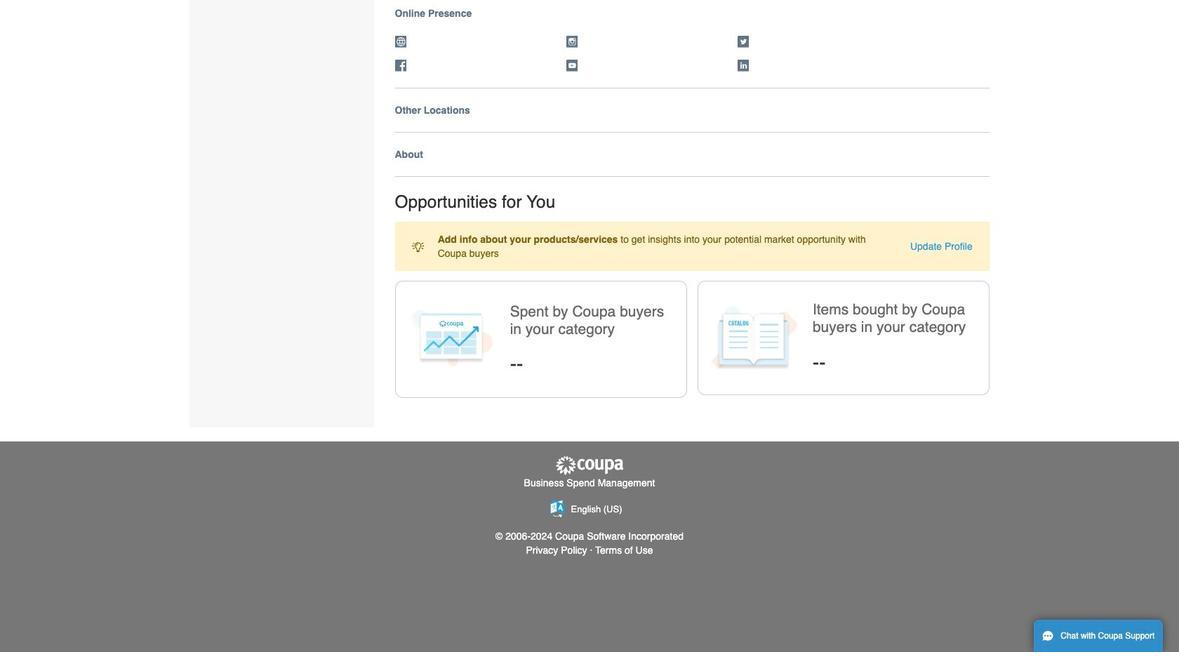 Task type: vqa. For each thing, say whether or not it's contained in the screenshot.
THE ASN link
no



Task type: locate. For each thing, give the bounding box(es) containing it.
alert
[[395, 222, 990, 271]]



Task type: describe. For each thing, give the bounding box(es) containing it.
coupa supplier portal image
[[555, 456, 625, 476]]



